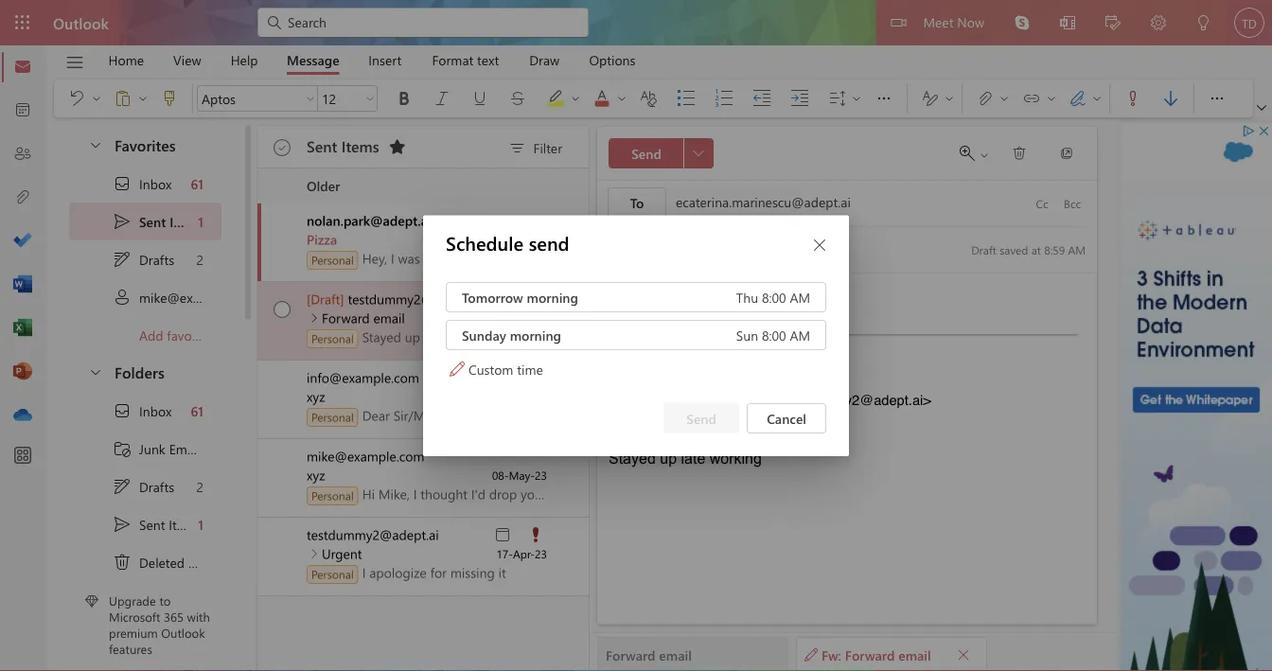 Task type: locate. For each thing, give the bounding box(es) containing it.

[[160, 89, 179, 108]]

60 for 
[[189, 402, 204, 420]]

sent down favorites tree item on the left top
[[139, 213, 166, 230]]

2  from the top
[[113, 515, 132, 534]]

 for folders tree item
[[88, 364, 103, 379]]

 button inside favorites tree item
[[79, 127, 111, 162]]

[draft] testdummy2@adept.ai
[[307, 290, 480, 308]]

xyz down info@example.com
[[307, 388, 325, 405]]

working inside personal stayed up late working
[[449, 328, 496, 346]]

am down thu 8:00 am on the right top
[[790, 326, 810, 344]]

1 vertical spatial may-
[[509, 311, 535, 326]]

1 60 from the top
[[189, 175, 204, 192]]


[[1012, 146, 1027, 161], [113, 553, 132, 572]]

2 drafts from the top
[[139, 478, 174, 495]]

 tree item
[[69, 165, 222, 203], [69, 392, 222, 430]]

select a conversation checkbox down select all messages checkbox
[[261, 204, 307, 244]]

0 vertical spatial 08-
[[492, 311, 509, 326]]

0 vertical spatial working
[[449, 328, 496, 346]]

1 vertical spatial 2
[[197, 478, 204, 495]]

08-may-23 up 
[[492, 468, 547, 483]]

1  drafts from the top
[[113, 250, 174, 269]]

 for 
[[113, 174, 132, 193]]

0 vertical spatial 8:00
[[762, 288, 786, 306]]

 inside  custom time
[[450, 361, 465, 377]]

 tree item inside "favorites" tree
[[69, 165, 222, 203]]

1 vertical spatial 
[[113, 401, 132, 420]]

0 vertical spatial up
[[405, 328, 420, 346]]

sent up "" tree item
[[139, 516, 165, 533]]

up down [draft] testdummy2@adept.ai
[[405, 328, 420, 346]]

1 up  mike@example.com
[[198, 213, 204, 230]]

more apps image
[[13, 447, 32, 466]]


[[388, 137, 407, 156]]

tree containing 
[[69, 392, 222, 671]]

1 vertical spatial am
[[790, 288, 810, 306]]

0 vertical spatial drafts
[[139, 251, 174, 268]]

0 horizontal spatial 
[[113, 553, 132, 572]]

0 vertical spatial may-
[[508, 232, 535, 247]]

 inbox down favorites tree item on the left top
[[113, 174, 172, 193]]

8:00 right thu
[[762, 288, 786, 306]]

1 horizontal spatial forward email
[[606, 646, 692, 663]]

1 vertical spatial  sent items 1
[[113, 515, 204, 534]]

tree
[[69, 392, 222, 671]]

outlook up  button
[[53, 12, 109, 33]]

morning down send
[[527, 288, 578, 306]]

 button inside folders tree item
[[79, 354, 111, 389]]

1 drafts from the top
[[139, 251, 174, 268]]

23 down tomorrow morning
[[535, 311, 547, 326]]

 button for favorites tree item on the left top
[[79, 127, 111, 162]]

60 inside "favorites" tree
[[189, 175, 204, 192]]

1 2 from the top
[[197, 251, 204, 268]]

outlook down the to
[[161, 625, 205, 641]]

 for fw:
[[805, 648, 818, 661]]

0 vertical spatial am
[[1068, 242, 1086, 257]]

0 horizontal spatial mike@example.com
[[139, 289, 257, 306]]

bcc button
[[1058, 188, 1088, 219]]

working
[[449, 328, 496, 346], [710, 450, 762, 467]]

2  from the top
[[113, 401, 132, 420]]

am right 8:59
[[1068, 242, 1086, 257]]

 sent items 1
[[113, 212, 204, 231], [113, 515, 204, 534]]

 down favorites tree item on the left top
[[113, 174, 132, 193]]

 tree item up deleted
[[69, 506, 222, 543]]

 inside reading pane main content
[[957, 648, 970, 661]]

1 horizontal spatial forward
[[606, 646, 656, 663]]

0 horizontal spatial forward
[[322, 309, 370, 327]]

0 horizontal spatial late
[[424, 328, 445, 346]]

sunday morning
[[462, 326, 561, 344]]

 tree item
[[69, 203, 222, 240], [69, 506, 222, 543]]

from: test dummy
[[609, 351, 729, 368]]

personal stayed up late working
[[311, 328, 496, 346]]

1 vertical spatial sent
[[139, 213, 166, 230]]

2  tree item from the top
[[69, 468, 222, 506]]

2  from the top
[[274, 301, 291, 318]]

word image
[[13, 276, 32, 294]]

8:59
[[1044, 242, 1065, 257]]

 sent items 1 up deleted
[[113, 515, 204, 534]]

apr-
[[513, 546, 535, 561]]

 inside "favorites" tree
[[113, 174, 132, 193]]

0 horizontal spatial up
[[405, 328, 420, 346]]

1 horizontal spatial up
[[660, 450, 677, 467]]

outlook
[[53, 12, 109, 33], [161, 625, 205, 641]]

2 08- from the top
[[492, 468, 509, 483]]

tab list
[[94, 45, 651, 75]]

 tree item
[[69, 240, 222, 278], [69, 468, 222, 506]]

1 vertical spatial morning
[[510, 326, 561, 344]]

1 inside tree
[[198, 516, 204, 533]]

1 vertical spatial stayed
[[609, 450, 656, 467]]

0 vertical spatial  tree item
[[69, 240, 222, 278]]

2
[[197, 251, 204, 268], [197, 478, 204, 495]]

cancel button
[[747, 403, 827, 433]]

drafts down  junk email
[[139, 478, 174, 495]]

1 vertical spatial testdummy2@adept.ai
[[633, 392, 772, 409]]

1 horizontal spatial 
[[805, 648, 818, 661]]

 inbox for 
[[113, 401, 172, 420]]

i
[[362, 564, 366, 581]]

 down  on the left of the page
[[113, 477, 132, 496]]

2 08-may-23 from the top
[[492, 468, 547, 483]]

schedule send heading
[[423, 215, 849, 274]]

message list list box
[[258, 169, 589, 670]]

1 horizontal spatial 
[[957, 648, 970, 661]]

1 08- from the top
[[492, 311, 509, 326]]

 up 
[[113, 250, 132, 269]]

Add a subject text field
[[597, 235, 955, 265]]

0 horizontal spatial email
[[373, 309, 405, 327]]

2 60 from the top
[[189, 402, 204, 420]]

 button
[[382, 132, 412, 162]]

1 vertical spatial 1
[[198, 516, 204, 533]]

 up  on the left of the page
[[113, 401, 132, 420]]

morning up time at the left bottom of the page
[[510, 326, 561, 344]]

8:00
[[762, 288, 786, 306], [762, 326, 786, 344]]

personal down pizza
[[311, 252, 354, 267]]

<testdummy2@adept.ai>
[[776, 392, 932, 409]]

2 inside "favorites" tree
[[197, 251, 204, 268]]

1 vertical spatial 08-may-23
[[492, 468, 547, 483]]

0 vertical spatial 
[[113, 250, 132, 269]]

morning
[[527, 288, 578, 306], [510, 326, 561, 344]]

0 vertical spatial testdummy2@adept.ai
[[348, 290, 480, 308]]

tags group
[[1114, 80, 1190, 114]]

1  from the top
[[274, 139, 291, 156]]


[[508, 139, 527, 158]]

 inside folders tree item
[[88, 364, 103, 379]]

morning for sunday morning
[[510, 326, 561, 344]]

 sent items 1 inside "favorites" tree
[[113, 212, 204, 231]]


[[639, 89, 658, 108]]

 left [draft]
[[274, 301, 291, 318]]

favorites tree item
[[69, 127, 222, 165]]

inbox up  junk email
[[139, 402, 172, 420]]

am up sun 8:00 am
[[790, 288, 810, 306]]

inbox inside tree
[[139, 402, 172, 420]]

to button
[[608, 187, 667, 218]]

1 vertical spatial  tree item
[[69, 506, 222, 543]]

1 vertical spatial 
[[274, 301, 291, 318]]

outlook banner
[[0, 0, 1272, 45]]

 tree item up 
[[69, 240, 222, 278]]

2 personal from the top
[[311, 331, 354, 346]]

1 vertical spatial 8:00
[[762, 326, 786, 344]]

1 vertical spatial mike@example.com
[[307, 447, 425, 465]]

Select a conversation checkbox
[[261, 204, 307, 244], [261, 518, 307, 559]]

 for 
[[113, 477, 132, 496]]

1 vertical spatial  inbox
[[113, 401, 172, 420]]

0 vertical spatial forward email
[[322, 309, 405, 327]]


[[433, 89, 452, 108]]

personal down urgent
[[311, 567, 354, 582]]

premium features image
[[85, 595, 98, 608]]

items
[[342, 136, 379, 156], [170, 213, 203, 230], [169, 516, 201, 533], [188, 554, 220, 571]]

0 vertical spatial 1
[[198, 213, 204, 230]]

 junk email
[[113, 439, 200, 458]]

 inside "favorites" tree
[[113, 250, 132, 269]]

forward email inside button
[[606, 646, 692, 663]]

0 vertical spatial 2
[[197, 251, 204, 268]]

0 vertical spatial sent
[[307, 136, 337, 156]]

personal up urgent
[[311, 488, 354, 503]]

inbox for 
[[139, 175, 172, 192]]

 tree item
[[69, 543, 222, 581]]

8:00 for sun
[[762, 326, 786, 344]]

1
[[198, 213, 204, 230], [198, 516, 204, 533]]

1 vertical spatial drafts
[[139, 478, 174, 495]]

 up 
[[113, 212, 132, 231]]

2 up  mike@example.com
[[197, 251, 204, 268]]

xyz up urgent
[[307, 466, 325, 484]]

 button
[[805, 229, 835, 260], [951, 641, 977, 668]]

mike@example.com down info@example.com xyz
[[307, 447, 425, 465]]

 inside select all messages checkbox
[[274, 139, 291, 156]]

working up "custom"
[[449, 328, 496, 346]]

 button
[[1048, 138, 1086, 169]]

1 1 from the top
[[198, 213, 204, 230]]


[[113, 174, 132, 193], [113, 401, 132, 420]]

items up  mike@example.com
[[170, 213, 203, 230]]

08-may-23
[[492, 311, 547, 326], [492, 468, 547, 483]]

0 vertical spatial 08-may-23
[[492, 311, 547, 326]]

ecaterina.marinescu@adept.ai
[[676, 193, 851, 210]]

0 vertical spatial  button
[[805, 229, 835, 260]]

1 horizontal spatial stayed
[[609, 450, 656, 467]]

 tree item for 
[[69, 468, 222, 506]]

 inside tree
[[113, 515, 132, 534]]


[[275, 139, 290, 154]]

insert
[[369, 51, 402, 69]]

1  tree item from the top
[[69, 165, 222, 203]]

0 horizontal spatial 
[[450, 361, 465, 377]]

 down message button
[[305, 93, 316, 104]]

 left folders
[[88, 364, 103, 379]]

1 vertical spatial  drafts
[[113, 477, 174, 496]]

0 horizontal spatial forward email
[[322, 309, 405, 327]]

2 vertical spatial may-
[[509, 468, 535, 483]]

2  inbox from the top
[[113, 401, 172, 420]]

 tree item
[[69, 278, 257, 316]]

 up "" tree item
[[113, 515, 132, 534]]


[[812, 237, 827, 252], [957, 648, 970, 661]]

0 vertical spatial mike@example.com
[[139, 289, 257, 306]]

 button for basic text group
[[303, 85, 318, 112]]

to do image
[[13, 232, 32, 251]]

 button for folders tree item
[[79, 354, 111, 389]]

1 vertical spatial 
[[113, 515, 132, 534]]

1 horizontal spatial mike@example.com
[[307, 447, 425, 465]]

items up  deleted items
[[169, 516, 201, 533]]

1 vertical spatial 
[[113, 477, 132, 496]]

meet now
[[924, 13, 985, 30]]

 left the fw:
[[805, 648, 818, 661]]

0 vertical spatial stayed
[[362, 328, 401, 346]]

0 vertical spatial  inbox
[[113, 174, 172, 193]]

view button
[[159, 45, 215, 75]]

outlook inside outlook banner
[[53, 12, 109, 33]]

 drafts up  tree item
[[113, 250, 174, 269]]

60 inside tree
[[189, 402, 204, 420]]

 left sent items 
[[274, 139, 291, 156]]

 button down message button
[[303, 85, 318, 112]]

testdummy2@adept.ai up urgent
[[307, 526, 439, 543]]

8:00 for thu
[[762, 288, 786, 306]]

testdummy2@adept.ai for testdummy2@adept.ai
[[307, 526, 439, 543]]

23 up 
[[535, 468, 547, 483]]

0 vertical spatial morning
[[527, 288, 578, 306]]

3 personal from the top
[[311, 409, 354, 425]]

items right deleted
[[188, 554, 220, 571]]

inbox for 
[[139, 402, 172, 420]]

 inbox inside "favorites" tree
[[113, 174, 172, 193]]

stayed
[[362, 328, 401, 346], [609, 450, 656, 467]]

0 vertical spatial 
[[113, 174, 132, 193]]

1 vertical spatial forward email
[[606, 646, 692, 663]]

1 vertical spatial outlook
[[161, 625, 205, 641]]

inbox
[[139, 175, 172, 192], [139, 402, 172, 420]]

 inside favorites tree item
[[88, 137, 103, 152]]

0 vertical spatial outlook
[[53, 12, 109, 33]]

tab list containing home
[[94, 45, 651, 75]]

1 vertical spatial  tree item
[[69, 468, 222, 506]]

send button
[[664, 403, 740, 433]]

 tree item up junk
[[69, 392, 222, 430]]

60 down favorites tree item on the left top
[[189, 175, 204, 192]]

drafts up  tree item
[[139, 251, 174, 268]]

morning for tomorrow morning
[[527, 288, 578, 306]]

0 vertical spatial  drafts
[[113, 250, 174, 269]]

increase indent image
[[791, 89, 828, 108]]

mike@example.com
[[139, 289, 257, 306], [307, 447, 425, 465]]

2  from the top
[[113, 477, 132, 496]]

1 horizontal spatial late
[[681, 450, 706, 467]]

schedule
[[446, 230, 524, 255]]

xyz inside info@example.com xyz
[[307, 388, 325, 405]]


[[508, 89, 527, 108]]

0 horizontal spatial 
[[812, 237, 827, 252]]

tomorrow morning
[[462, 288, 578, 306]]

testdummy2@adept.ai inside reading pane main content
[[633, 392, 772, 409]]

1 vertical spatial late
[[681, 450, 706, 467]]

sent right 
[[307, 136, 337, 156]]

testdummy2@adept.ai up send
[[633, 392, 772, 409]]

 button left 'favorites'
[[79, 127, 111, 162]]

0 vertical spatial 
[[812, 237, 827, 252]]

1  from the top
[[113, 250, 132, 269]]

0 vertical spatial  tree item
[[69, 165, 222, 203]]

it
[[499, 564, 506, 581]]

working down send button
[[710, 450, 762, 467]]

1  tree item from the top
[[69, 240, 222, 278]]

 drafts inside "favorites" tree
[[113, 250, 174, 269]]

 inside tree item
[[113, 553, 132, 572]]

0 vertical spatial 60
[[189, 175, 204, 192]]

1 8:00 from the top
[[762, 288, 786, 306]]

 filter
[[508, 139, 562, 158]]

2 down 'email'
[[197, 478, 204, 495]]

365
[[164, 609, 184, 625]]

1 up  deleted items
[[198, 516, 204, 533]]

up inside reading pane main content
[[660, 450, 677, 467]]


[[471, 89, 489, 108]]

0 vertical spatial 
[[274, 139, 291, 156]]

1 personal from the top
[[311, 252, 354, 267]]

forward inside message list list box
[[322, 309, 370, 327]]

 tree item for 
[[69, 165, 222, 203]]

 drafts for 
[[113, 477, 174, 496]]

personal down info@example.com xyz
[[311, 409, 354, 425]]

sun 8:00 am
[[736, 326, 810, 344]]

1 vertical spatial  button
[[951, 641, 977, 668]]

stayed inside reading pane main content
[[609, 450, 656, 467]]

8:00 right sun
[[762, 326, 786, 344]]

1 select a conversation checkbox from the top
[[261, 204, 307, 244]]

 inbox down folders tree item
[[113, 401, 172, 420]]

items left "" button
[[342, 136, 379, 156]]

0 vertical spatial xyz
[[307, 388, 325, 405]]

stayed inside personal stayed up late working
[[362, 328, 401, 346]]

 sent items 1 inside tree
[[113, 515, 204, 534]]

1 vertical spatial 08-
[[492, 468, 509, 483]]

2 1 from the top
[[198, 516, 204, 533]]

drafts inside "favorites" tree
[[139, 251, 174, 268]]

 inside schedule send document
[[812, 237, 827, 252]]

 for 
[[1012, 146, 1027, 161]]

late left sunday
[[424, 328, 445, 346]]

add
[[139, 326, 163, 344]]

0 horizontal spatial  button
[[805, 229, 835, 260]]

select a conversation checkbox left urgent
[[261, 518, 307, 559]]

08-
[[492, 311, 509, 326], [492, 468, 509, 483]]

cc
[[1036, 196, 1049, 211]]

2 horizontal spatial forward
[[845, 646, 895, 663]]

forward email button
[[597, 637, 789, 671]]

personal
[[311, 252, 354, 267], [311, 331, 354, 346], [311, 409, 354, 425], [311, 488, 354, 503], [311, 567, 354, 582]]

1  from the top
[[113, 174, 132, 193]]

tab list inside schedule send application
[[94, 45, 651, 75]]

items inside "favorites" tree
[[170, 213, 203, 230]]

inbox inside "favorites" tree
[[139, 175, 172, 192]]

 inside tree
[[113, 401, 132, 420]]

late
[[424, 328, 445, 346], [681, 450, 706, 467]]

message button
[[273, 45, 354, 75]]

0 vertical spatial 
[[1012, 146, 1027, 161]]

5 personal from the top
[[311, 567, 354, 582]]

0 horizontal spatial outlook
[[53, 12, 109, 33]]

 inbox
[[113, 174, 172, 193], [113, 401, 172, 420]]

 tree item down favorites tree item on the left top
[[69, 203, 222, 240]]

0 horizontal spatial working
[[449, 328, 496, 346]]

 button left  button
[[363, 85, 378, 112]]

60 up 'email'
[[189, 402, 204, 420]]

 inside  
[[979, 150, 990, 161]]

with
[[187, 609, 210, 625]]

mike@example.com inside  mike@example.com
[[139, 289, 257, 306]]

4 personal from the top
[[311, 488, 354, 503]]

1 inbox from the top
[[139, 175, 172, 192]]

 button
[[1152, 83, 1190, 114]]

 button left folders
[[79, 354, 111, 389]]

 left 'favorites'
[[88, 137, 103, 152]]

1 xyz from the top
[[307, 388, 325, 405]]

08-may-23 up sunday morning
[[492, 311, 547, 326]]

1 vertical spatial select a conversation checkbox
[[261, 518, 307, 559]]

outlook inside upgrade to microsoft 365 with premium outlook features
[[161, 625, 205, 641]]

1 horizontal spatial working
[[710, 450, 762, 467]]

 right 
[[979, 150, 990, 161]]

up inside personal stayed up late working
[[405, 328, 420, 346]]

options button
[[575, 45, 650, 75]]

2 2 from the top
[[197, 478, 204, 495]]

 for 
[[113, 250, 132, 269]]

draft saved at 8:59 am
[[972, 242, 1086, 257]]

inbox down favorites tree item on the left top
[[139, 175, 172, 192]]

 button
[[303, 85, 318, 112], [363, 85, 378, 112], [79, 127, 111, 162], [79, 354, 111, 389]]

up down send button
[[660, 450, 677, 467]]

2 vertical spatial sent
[[139, 516, 165, 533]]

1 horizontal spatial outlook
[[161, 625, 205, 641]]

sent
[[307, 136, 337, 156], [139, 213, 166, 230], [139, 516, 165, 533]]

testdummy2@adept.ai up personal stayed up late working
[[348, 290, 480, 308]]

 inside "button"
[[1012, 146, 1027, 161]]

1 horizontal spatial  button
[[951, 641, 977, 668]]

0 vertical spatial  sent items 1
[[113, 212, 204, 231]]

people image
[[13, 145, 32, 164]]

2 inbox from the top
[[139, 402, 172, 420]]

1 horizontal spatial email
[[659, 646, 692, 663]]

1 vertical spatial 60
[[189, 402, 204, 420]]

1 horizontal spatial 
[[1012, 146, 1027, 161]]

0 vertical spatial 
[[113, 212, 132, 231]]

1 vertical spatial  tree item
[[69, 392, 222, 430]]

1 vertical spatial working
[[710, 450, 762, 467]]


[[395, 89, 414, 108]]

 tree item down junk
[[69, 468, 222, 506]]

2 vertical spatial am
[[790, 326, 810, 344]]

1  inbox from the top
[[113, 174, 172, 193]]

help
[[231, 51, 258, 69]]

2 vertical spatial testdummy2@adept.ai
[[307, 526, 439, 543]]

 tree item down 'favorites'
[[69, 165, 222, 203]]


[[891, 15, 906, 30]]

forward inside button
[[606, 646, 656, 663]]

1  from the top
[[113, 212, 132, 231]]

favorite
[[167, 326, 211, 344]]

am for thu 8:00 am
[[790, 288, 810, 306]]

1 vertical spatial 
[[113, 553, 132, 572]]

 inside  fw: forward email
[[805, 648, 818, 661]]

08- up the 
[[492, 468, 509, 483]]

1 vertical spatial up
[[660, 450, 677, 467]]

23 right '09-'
[[535, 232, 547, 247]]

 left "custom"
[[450, 361, 465, 377]]

drafts inside tree
[[139, 478, 174, 495]]

message
[[287, 51, 340, 69]]

1 vertical spatial 
[[957, 648, 970, 661]]

0 horizontal spatial stayed
[[362, 328, 401, 346]]

1 vertical spatial xyz
[[307, 466, 325, 484]]

personal down [draft]
[[311, 331, 354, 346]]

options
[[589, 51, 636, 69]]

schedule send document
[[0, 0, 1272, 671]]

 tree item for 
[[69, 392, 222, 430]]

2 8:00 from the top
[[762, 326, 786, 344]]

sent items 
[[307, 136, 407, 156]]

0 vertical spatial  tree item
[[69, 203, 222, 240]]

late down send button
[[681, 450, 706, 467]]

mike@example.com up 'favorite'
[[139, 289, 257, 306]]

0 vertical spatial inbox
[[139, 175, 172, 192]]

2 select a conversation checkbox from the top
[[261, 518, 307, 559]]

 drafts down the  tree item
[[113, 477, 174, 496]]

 left deleted
[[113, 553, 132, 572]]

1  sent items 1 from the top
[[113, 212, 204, 231]]

cancel
[[767, 409, 807, 427]]


[[526, 525, 545, 544]]


[[305, 93, 316, 104], [365, 93, 376, 104], [88, 137, 103, 152], [979, 150, 990, 161], [88, 364, 103, 379]]

2  tree item from the top
[[69, 392, 222, 430]]

2  tree item from the top
[[69, 506, 222, 543]]

 
[[960, 146, 990, 161]]

 right  
[[1012, 146, 1027, 161]]


[[450, 361, 465, 377], [805, 648, 818, 661]]

08- up sunday morning
[[492, 311, 509, 326]]

0 vertical spatial select a conversation checkbox
[[261, 204, 307, 244]]

2  drafts from the top
[[113, 477, 174, 496]]

1 inside "favorites" tree
[[198, 213, 204, 230]]

 sent items 1 up  tree item
[[113, 212, 204, 231]]

2  sent items 1 from the top
[[113, 515, 204, 534]]



Task type: describe. For each thing, give the bounding box(es) containing it.
powerpoint image
[[13, 363, 32, 382]]

draw
[[530, 51, 560, 69]]

 tree item for 
[[69, 240, 222, 278]]

format text
[[432, 51, 499, 69]]

insert button
[[354, 45, 416, 75]]

email inside button
[[659, 646, 692, 663]]

1 for 2nd  tree item from the bottom of the schedule send application
[[198, 213, 204, 230]]

text
[[477, 51, 499, 69]]

features
[[109, 641, 152, 657]]

drafts for 
[[139, 478, 174, 495]]

thu 8:00 am
[[736, 288, 810, 306]]

 left  button
[[365, 93, 376, 104]]

 for 
[[113, 401, 132, 420]]

email inside message list list box
[[373, 309, 405, 327]]

for
[[430, 564, 447, 581]]

am for sun 8:00 am
[[790, 326, 810, 344]]

1  tree item from the top
[[69, 203, 222, 240]]


[[113, 439, 132, 458]]

17-apr-23
[[496, 546, 547, 561]]

1 for 2nd  tree item from the top of the schedule send application
[[198, 516, 204, 533]]

onedrive image
[[13, 406, 32, 425]]

email
[[169, 440, 200, 458]]

personal for mike@example.com
[[311, 488, 354, 503]]

personal i apologize for missing it
[[311, 564, 506, 582]]

bcc
[[1064, 196, 1081, 211]]

1 08-may-23 from the top
[[492, 311, 547, 326]]


[[960, 146, 975, 161]]

sun
[[736, 326, 758, 344]]


[[1162, 89, 1181, 108]]

select a conversation checkbox for urgent
[[261, 518, 307, 559]]

may- for nolan.park@adept.ai
[[508, 232, 535, 247]]

bullets image
[[677, 89, 715, 108]]

Message body, press Alt+F10 to exit text field
[[609, 289, 1086, 328]]

am inside reading pane main content
[[1068, 242, 1086, 257]]

favorites tree
[[69, 119, 257, 354]]

2 for 
[[197, 478, 204, 495]]

message list section
[[258, 121, 589, 670]]

nolan.park@adept.ai
[[307, 212, 431, 229]]

meet
[[924, 13, 954, 30]]

 inside checkbox
[[274, 301, 291, 318]]

format
[[432, 51, 474, 69]]

reading pane main content
[[590, 118, 1116, 671]]

mike@example.com inside message list list box
[[307, 447, 425, 465]]

basic text group
[[197, 80, 903, 117]]

To text field
[[676, 193, 1027, 214]]


[[113, 288, 132, 307]]

 button
[[1001, 138, 1039, 169]]

excel image
[[13, 319, 32, 338]]

 deleted items
[[113, 553, 220, 572]]

help button
[[216, 45, 272, 75]]

 button
[[385, 83, 423, 114]]

 button
[[151, 83, 188, 114]]

urgent
[[322, 545, 362, 562]]

[draft]
[[307, 290, 344, 308]]


[[1124, 89, 1143, 108]]

pizza
[[307, 231, 337, 248]]

may- for mike@example.com
[[509, 468, 535, 483]]

outlook link
[[53, 0, 109, 45]]

upgrade to microsoft 365 with premium outlook features
[[109, 593, 210, 657]]

home button
[[94, 45, 158, 75]]

 inbox for 
[[113, 174, 172, 193]]

at
[[1032, 242, 1041, 257]]

microsoft
[[109, 609, 160, 625]]

folders
[[115, 361, 165, 382]]

 for custom
[[450, 361, 465, 377]]

saved
[[1000, 242, 1029, 257]]

premium
[[109, 625, 158, 641]]

23 down 
[[535, 546, 547, 561]]

sent inside sent items 
[[307, 136, 337, 156]]

select a conversation checkbox for 09-may-23
[[261, 204, 307, 244]]

Select a conversation checkbox
[[261, 282, 307, 323]]

2 xyz from the top
[[307, 466, 325, 484]]

sent items heading
[[307, 126, 412, 168]]

 for basic text group
[[305, 93, 316, 104]]

add favorite tree item
[[69, 316, 222, 354]]

now
[[957, 13, 985, 30]]

left-rail-appbar navigation
[[4, 45, 42, 437]]

Select all messages checkbox
[[269, 134, 295, 161]]

sent inside tree
[[139, 516, 165, 533]]

late inside personal stayed up late working
[[424, 328, 445, 346]]

60 for 
[[189, 175, 204, 192]]

 inside "favorites" tree
[[113, 212, 132, 231]]

items inside  deleted items
[[188, 554, 220, 571]]

 button
[[1114, 83, 1152, 114]]

numbering image
[[715, 89, 753, 108]]

17-
[[496, 546, 513, 561]]

 tree item
[[69, 430, 222, 468]]

items inside sent items 
[[342, 136, 379, 156]]

2 for 
[[197, 251, 204, 268]]

info@example.com xyz
[[307, 369, 419, 405]]

favorites
[[115, 134, 176, 155]]

09-
[[491, 232, 508, 247]]

sent inside "favorites" tree
[[139, 213, 166, 230]]

thu
[[736, 288, 758, 306]]

 for favorites tree item on the left top
[[88, 137, 103, 152]]

include group
[[967, 80, 1106, 117]]

from:
[[609, 351, 648, 368]]

 custom time
[[450, 360, 543, 378]]

draw button
[[515, 45, 574, 75]]

 button
[[499, 83, 537, 114]]

testdummy2@adept.ai <testdummy2@adept.ai>
[[629, 392, 932, 409]]

09-may-23
[[491, 232, 547, 247]]


[[493, 525, 512, 544]]

schedule send application
[[0, 0, 1272, 671]]

folders tree item
[[69, 354, 222, 392]]

personal for nolan.park@adept.ai
[[311, 252, 354, 267]]

testdummy2@adept.ai for testdummy2@adept.ai <testdummy2@adept.ai>
[[633, 392, 772, 409]]

late inside reading pane main content
[[681, 450, 706, 467]]

missing
[[451, 564, 495, 581]]

stayed up late working
[[609, 450, 762, 467]]

forward email inside message list list box
[[322, 309, 405, 327]]

sunday
[[462, 326, 506, 344]]

schedule send dialog
[[0, 0, 1272, 671]]

custom
[[469, 360, 514, 378]]

 button
[[423, 83, 461, 114]]

mail image
[[13, 58, 32, 77]]

tomorrow
[[462, 288, 523, 306]]

add favorite
[[139, 326, 211, 344]]

test
[[652, 351, 677, 368]]

send
[[687, 409, 717, 427]]

send
[[529, 230, 570, 255]]

fw:
[[822, 646, 842, 663]]

decrease indent image
[[753, 89, 791, 108]]

files image
[[13, 188, 32, 207]]

format text button
[[418, 45, 513, 75]]

Select a conversation checkbox
[[261, 361, 307, 401]]

 for the left  button
[[812, 237, 827, 252]]

personal inside personal stayed up late working
[[311, 331, 354, 346]]

calendar image
[[13, 101, 32, 120]]

 for  deleted items
[[113, 553, 132, 572]]

 for the bottom  button
[[957, 648, 970, 661]]

filter
[[534, 139, 562, 156]]

 button
[[630, 83, 667, 114]]

drafts for 
[[139, 251, 174, 268]]

clipboard group
[[58, 80, 188, 117]]

info@example.com
[[307, 369, 419, 386]]

cc button
[[1027, 188, 1058, 219]]

 drafts for 
[[113, 250, 174, 269]]

personal inside personal i apologize for missing it
[[311, 567, 354, 582]]

to
[[159, 593, 171, 609]]

2 horizontal spatial email
[[899, 646, 931, 663]]

personal for info@example.com
[[311, 409, 354, 425]]

working inside reading pane main content
[[710, 450, 762, 467]]



Task type: vqa. For each thing, say whether or not it's contained in the screenshot.
FORWARD EMAIL button
yes



